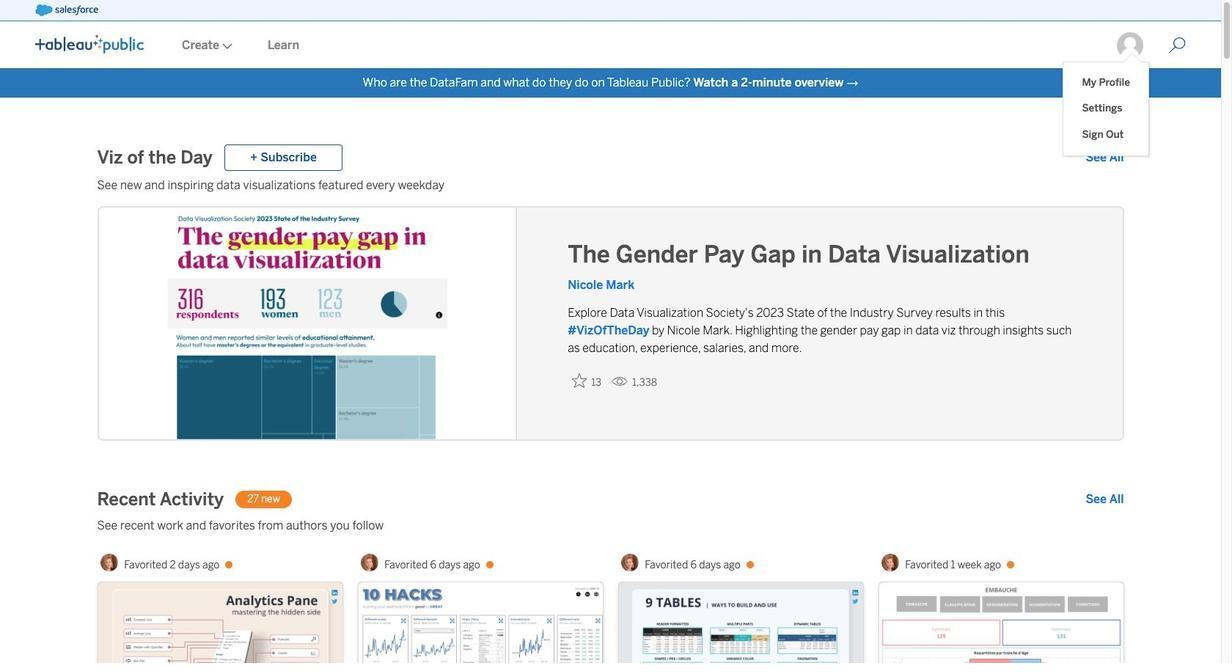 Task type: vqa. For each thing, say whether or not it's contained in the screenshot.
Add Favorite button
yes



Task type: describe. For each thing, give the bounding box(es) containing it.
tableau public viz of the day image
[[99, 208, 517, 442]]

angela drucioc image for first workbook thumbnail from left
[[101, 554, 118, 571]]

Add Favorite button
[[568, 369, 606, 393]]

recent activity heading
[[97, 488, 224, 511]]

logo image
[[35, 34, 144, 54]]

salesforce logo image
[[35, 4, 98, 16]]

list options menu
[[1064, 62, 1149, 155]]

tara.schultz image
[[1116, 31, 1145, 60]]

4 workbook thumbnail image from the left
[[879, 582, 1123, 663]]

1 workbook thumbnail image from the left
[[98, 582, 342, 663]]

see all recent activity element
[[1086, 491, 1124, 508]]

see recent work and favorites from authors you follow element
[[97, 517, 1124, 535]]

3 workbook thumbnail image from the left
[[619, 582, 863, 663]]

angela drucioc image for second workbook thumbnail from the left
[[361, 554, 379, 571]]

see all viz of the day element
[[1086, 149, 1124, 166]]



Task type: locate. For each thing, give the bounding box(es) containing it.
angela drucioc image
[[101, 554, 118, 571], [621, 554, 639, 571]]

1 horizontal spatial angela drucioc image
[[882, 554, 899, 571]]

2 angela drucioc image from the left
[[621, 554, 639, 571]]

angela drucioc image for fourth workbook thumbnail
[[882, 554, 899, 571]]

go to search image
[[1151, 37, 1204, 54]]

angela drucioc image
[[361, 554, 379, 571], [882, 554, 899, 571]]

1 angela drucioc image from the left
[[101, 554, 118, 571]]

1 angela drucioc image from the left
[[361, 554, 379, 571]]

viz of the day heading
[[97, 146, 213, 169]]

2 workbook thumbnail image from the left
[[358, 582, 603, 663]]

angela drucioc image for 3rd workbook thumbnail from left
[[621, 554, 639, 571]]

workbook thumbnail image
[[98, 582, 342, 663], [358, 582, 603, 663], [619, 582, 863, 663], [879, 582, 1123, 663]]

1 horizontal spatial angela drucioc image
[[621, 554, 639, 571]]

0 horizontal spatial angela drucioc image
[[361, 554, 379, 571]]

dialog
[[1064, 53, 1149, 155]]

see new and inspiring data visualizations featured every weekday element
[[97, 177, 1124, 194]]

add favorite image
[[572, 373, 587, 388]]

2 angela drucioc image from the left
[[882, 554, 899, 571]]

0 horizontal spatial angela drucioc image
[[101, 554, 118, 571]]



